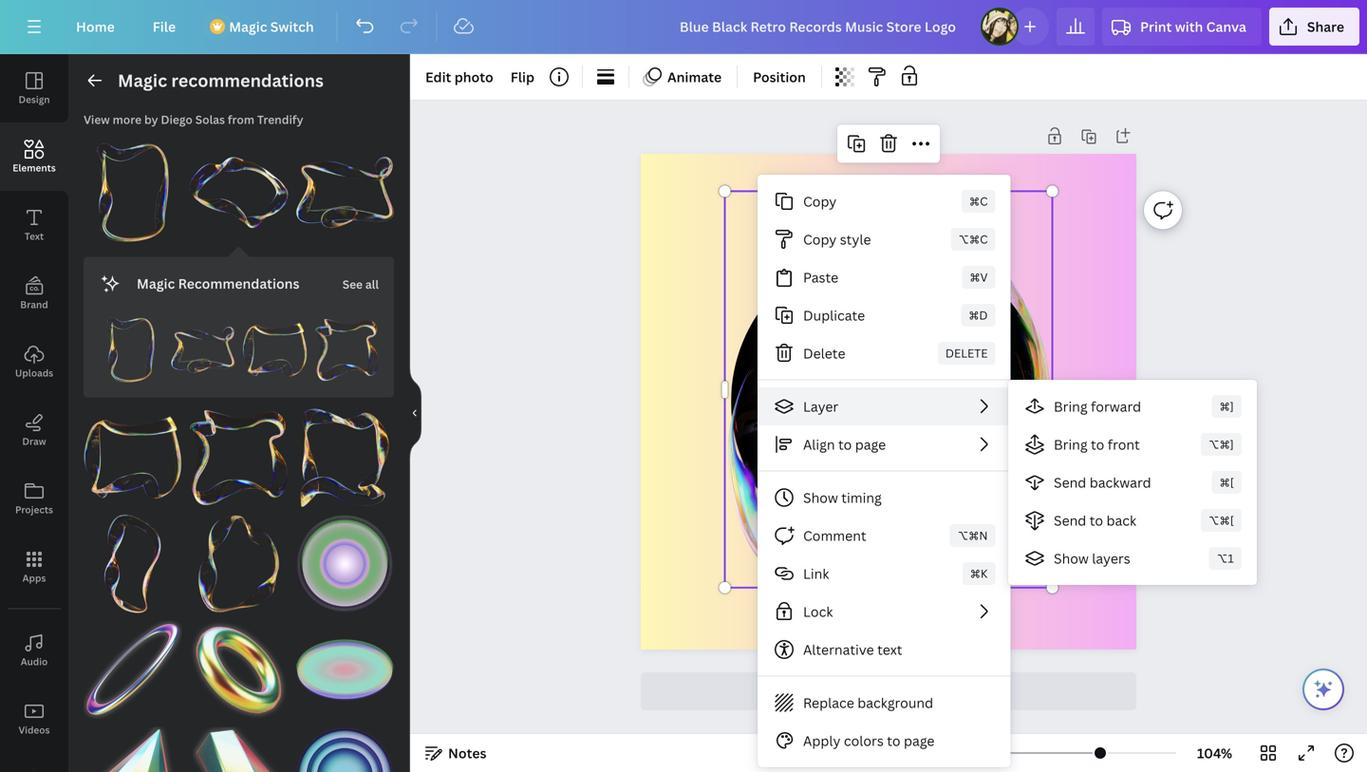 Task type: describe. For each thing, give the bounding box(es) containing it.
2 vertical spatial page
[[904, 732, 935, 750]]

background
[[858, 694, 934, 712]]

trendify button
[[257, 112, 304, 127]]

replace background button
[[758, 684, 1011, 722]]

duplicate
[[803, 306, 865, 324]]

bring for bring forward
[[1054, 397, 1088, 415]]

delete
[[803, 344, 846, 362]]

brand button
[[0, 259, 68, 328]]

lock button
[[758, 593, 1011, 631]]

elements
[[13, 161, 56, 174]]

more
[[113, 112, 142, 127]]

bring forward
[[1054, 397, 1142, 415]]

⌥⌘n
[[958, 528, 988, 543]]

flip
[[511, 68, 535, 86]]

apps
[[22, 572, 46, 585]]

page for + add page
[[893, 682, 924, 700]]

view more by diego solas from trendify
[[84, 112, 304, 127]]

to for bring
[[1091, 435, 1105, 453]]

add
[[864, 682, 890, 700]]

+ add page button
[[641, 672, 1137, 710]]

canva assistant image
[[1312, 678, 1335, 701]]

⌘d
[[969, 307, 988, 323]]

show pages image
[[843, 721, 935, 736]]

replace background
[[803, 694, 934, 712]]

main menu bar
[[0, 0, 1368, 54]]

show timing button
[[758, 479, 1011, 517]]

all
[[366, 277, 379, 292]]

backward
[[1090, 473, 1152, 491]]

Design title text field
[[665, 8, 973, 46]]

1 1 from the left
[[930, 744, 937, 762]]

videos button
[[0, 685, 68, 753]]

magic recommendations
[[137, 275, 300, 293]]

design button
[[0, 54, 68, 123]]

trendify
[[257, 112, 304, 127]]

apply colors to page
[[803, 732, 935, 750]]

by
[[144, 112, 158, 127]]

apps button
[[0, 533, 68, 601]]

show for show timing
[[803, 489, 838, 507]]

notes button
[[418, 738, 494, 768]]

uploads
[[15, 367, 53, 379]]

forward
[[1091, 397, 1142, 415]]

show timing
[[803, 489, 882, 507]]

show for show layers
[[1054, 549, 1089, 567]]

projects
[[15, 503, 53, 516]]

send for send backward
[[1054, 473, 1087, 491]]

menu containing copy
[[758, 175, 1011, 767]]

+ add page
[[854, 682, 924, 700]]

2 1 from the left
[[948, 744, 955, 762]]

delete
[[946, 345, 988, 361]]

style
[[840, 230, 871, 248]]

home
[[76, 18, 115, 36]]

lock
[[803, 603, 833, 621]]

send backward
[[1054, 473, 1152, 491]]

audio
[[21, 655, 48, 668]]

copy for copy
[[803, 192, 837, 210]]

⌥⌘]
[[1209, 436, 1234, 452]]

comment
[[803, 527, 867, 545]]

replace
[[803, 694, 855, 712]]

diego
[[161, 112, 193, 127]]

⌥⌘[
[[1209, 512, 1234, 528]]

layer
[[803, 397, 839, 415]]

draw button
[[0, 396, 68, 464]]

back
[[1107, 511, 1137, 529]]

alternative
[[803, 641, 874, 659]]

audio button
[[0, 616, 68, 685]]

design
[[18, 93, 50, 106]]

⌘c
[[970, 193, 988, 209]]

alternative text
[[803, 641, 903, 659]]

view
[[84, 112, 110, 127]]

+
[[854, 682, 861, 700]]

1 holographic chrome decorative ring image from the left
[[84, 621, 182, 719]]

elements button
[[0, 123, 68, 191]]

paste
[[803, 268, 839, 286]]

send for send to back
[[1054, 511, 1087, 529]]

magic recommendations
[[118, 69, 324, 92]]

recommendations
[[171, 69, 324, 92]]

bring to front
[[1054, 435, 1140, 453]]

layer button
[[758, 387, 1011, 425]]



Task type: vqa. For each thing, say whether or not it's contained in the screenshot.
Magic Switch
yes



Task type: locate. For each thing, give the bounding box(es) containing it.
text
[[878, 641, 903, 659]]

0 vertical spatial show
[[803, 489, 838, 507]]

home link
[[61, 8, 130, 46]]

show up comment
[[803, 489, 838, 507]]

show
[[803, 489, 838, 507], [1054, 549, 1089, 567]]

0 vertical spatial page
[[855, 435, 886, 453]]

apply colors to page button
[[758, 722, 1011, 760]]

page down 'layer' dropdown button
[[855, 435, 886, 453]]

page for align to page
[[855, 435, 886, 453]]

to left back
[[1090, 511, 1104, 529]]

show inside "button"
[[803, 489, 838, 507]]

magic switch
[[229, 18, 314, 36]]

magic inside button
[[229, 18, 267, 36]]

1 vertical spatial holographic chrome decorative circle image
[[296, 727, 394, 772]]

notes
[[448, 744, 487, 762]]

recommendations
[[178, 275, 300, 293]]

⌥⌘c
[[959, 231, 988, 247]]

send
[[1054, 473, 1087, 491], [1054, 511, 1087, 529]]

alternative text button
[[758, 631, 1011, 669]]

to inside dropdown button
[[839, 435, 852, 453]]

0 horizontal spatial show
[[803, 489, 838, 507]]

from
[[228, 112, 254, 127]]

1 horizontal spatial holographic chrome decorative ring image
[[190, 621, 288, 719]]

1 vertical spatial bring
[[1054, 435, 1088, 453]]

1
[[930, 744, 937, 762], [948, 744, 955, 762]]

to
[[839, 435, 852, 453], [1091, 435, 1105, 453], [1090, 511, 1104, 529], [887, 732, 901, 750]]

0 vertical spatial bring
[[1054, 397, 1088, 415]]

menu
[[758, 175, 1011, 767]]

holographic chrome decorative oblong image
[[296, 621, 394, 719]]

bring for bring to front
[[1054, 435, 1088, 453]]

⌘]
[[1220, 398, 1234, 414]]

bring
[[1054, 397, 1088, 415], [1054, 435, 1088, 453]]

layer menu
[[1009, 380, 1257, 585]]

see all
[[343, 277, 379, 292]]

to for send
[[1090, 511, 1104, 529]]

0 vertical spatial send
[[1054, 473, 1087, 491]]

send up send to back
[[1054, 473, 1087, 491]]

solas
[[195, 112, 225, 127]]

2 send from the top
[[1054, 511, 1087, 529]]

projects button
[[0, 464, 68, 533]]

layers
[[1092, 549, 1131, 567]]

magic
[[229, 18, 267, 36], [118, 69, 167, 92], [137, 275, 175, 293]]

brand
[[20, 298, 48, 311]]

1 right /
[[948, 744, 955, 762]]

copy for copy style
[[803, 230, 837, 248]]

⌘v
[[970, 269, 988, 285]]

view more by diego solas button
[[84, 112, 225, 127]]

page 1 / 1
[[896, 744, 955, 762]]

0 vertical spatial copy
[[803, 192, 837, 210]]

1 horizontal spatial show
[[1054, 549, 1089, 567]]

show layers
[[1054, 549, 1131, 567]]

switch
[[270, 18, 314, 36]]

text button
[[0, 191, 68, 259]]

2 copy from the top
[[803, 230, 837, 248]]

front
[[1108, 435, 1140, 453]]

magic left recommendations
[[137, 275, 175, 293]]

1 bring from the top
[[1054, 397, 1088, 415]]

holographic chrome decorative pyramid image
[[84, 727, 182, 772]]

magic for magic switch
[[229, 18, 267, 36]]

magic for magic recommendations
[[137, 275, 175, 293]]

to inside button
[[887, 732, 901, 750]]

0 vertical spatial holographic chrome decorative circle image
[[296, 515, 394, 613]]

see
[[343, 277, 363, 292]]

2 holographic chrome decorative circle image from the top
[[296, 727, 394, 772]]

page
[[896, 744, 926, 762]]

to for align
[[839, 435, 852, 453]]

magic left switch
[[229, 18, 267, 36]]

show inside layer menu
[[1054, 549, 1089, 567]]

transparent liquid blob frame image
[[84, 143, 182, 242], [190, 143, 288, 242], [296, 143, 394, 242], [99, 318, 163, 382], [171, 318, 235, 382], [243, 318, 307, 382], [315, 318, 379, 382], [84, 409, 182, 507], [190, 409, 288, 507], [296, 409, 394, 507], [84, 515, 182, 613], [190, 515, 288, 613]]

1 holographic chrome decorative circle image from the top
[[296, 515, 394, 613]]

1 vertical spatial show
[[1054, 549, 1089, 567]]

2 holographic chrome decorative ring image from the left
[[190, 621, 288, 719]]

magic switch button
[[199, 8, 329, 46]]

holographic chrome decorative circle image
[[296, 515, 394, 613], [296, 727, 394, 772]]

to right the align
[[839, 435, 852, 453]]

2 bring from the top
[[1054, 435, 1088, 453]]

videos
[[19, 724, 50, 736]]

magic for magic recommendations
[[118, 69, 167, 92]]

1 vertical spatial page
[[893, 682, 924, 700]]

align to page button
[[758, 425, 1011, 463]]

holographic chrome decorative ring image up holographic chrome decorative pyramid image at the bottom of page
[[84, 621, 182, 719]]

⌘k
[[970, 566, 988, 581]]

holographic chrome decorative hexagon image
[[190, 727, 288, 772]]

holographic chrome decorative ring image up holographic chrome decorative hexagon image
[[190, 621, 288, 719]]

1 vertical spatial send
[[1054, 511, 1087, 529]]

bring left forward
[[1054, 397, 1088, 415]]

colors
[[844, 732, 884, 750]]

bring down bring forward
[[1054, 435, 1088, 453]]

0 horizontal spatial 1
[[930, 744, 937, 762]]

page right add
[[893, 682, 924, 700]]

copy left style at right top
[[803, 230, 837, 248]]

timing
[[842, 489, 882, 507]]

⌥1
[[1217, 550, 1234, 566]]

see all button
[[341, 265, 381, 303]]

hide image
[[409, 368, 422, 459]]

holographic chrome decorative ring image
[[84, 621, 182, 719], [190, 621, 288, 719]]

1 send from the top
[[1054, 473, 1087, 491]]

draw
[[22, 435, 46, 448]]

uploads button
[[0, 328, 68, 396]]

1 left /
[[930, 744, 937, 762]]

to left front
[[1091, 435, 1105, 453]]

align to page
[[803, 435, 886, 453]]

copy
[[803, 192, 837, 210], [803, 230, 837, 248]]

copy up copy style
[[803, 192, 837, 210]]

1 vertical spatial copy
[[803, 230, 837, 248]]

/
[[940, 744, 945, 762]]

0 horizontal spatial holographic chrome decorative ring image
[[84, 621, 182, 719]]

to right colors
[[887, 732, 901, 750]]

side panel tab list
[[0, 54, 68, 772]]

1 vertical spatial magic
[[118, 69, 167, 92]]

page inside dropdown button
[[855, 435, 886, 453]]

1 copy from the top
[[803, 192, 837, 210]]

magic up by
[[118, 69, 167, 92]]

send up show layers
[[1054, 511, 1087, 529]]

page left /
[[904, 732, 935, 750]]

copy style
[[803, 230, 871, 248]]

send to back
[[1054, 511, 1137, 529]]

2 vertical spatial magic
[[137, 275, 175, 293]]

apply
[[803, 732, 841, 750]]

align
[[803, 435, 835, 453]]

show left layers on the bottom of page
[[1054, 549, 1089, 567]]

⌘[
[[1220, 474, 1234, 490]]

0 vertical spatial magic
[[229, 18, 267, 36]]

1 horizontal spatial 1
[[948, 744, 955, 762]]

link
[[803, 565, 829, 583]]



